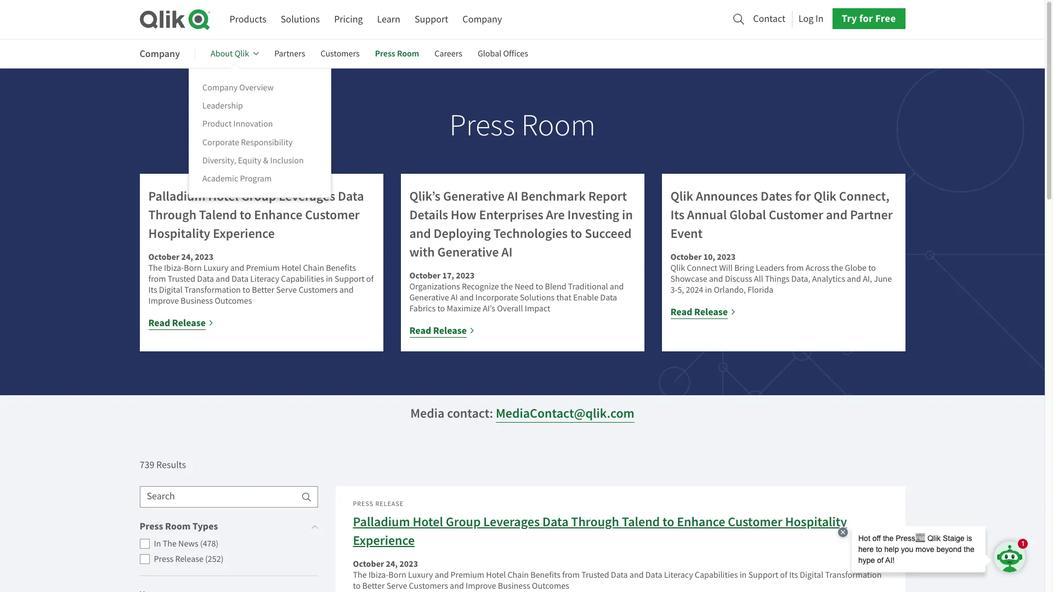 Task type: vqa. For each thing, say whether or not it's contained in the screenshot.
to-
no



Task type: locate. For each thing, give the bounding box(es) containing it.
0 horizontal spatial digital
[[159, 285, 183, 296]]

0 horizontal spatial trusted
[[168, 274, 195, 285]]

qlik's generative ai benchmark report details how enterprises are investing in and deploying technologies to succeed with generative ai
[[410, 188, 633, 261]]

responsibility
[[241, 137, 293, 148]]

october for qlik's generative ai benchmark report details how enterprises are investing in and deploying technologies to succeed with generative ai
[[410, 270, 441, 282]]

read
[[671, 306, 693, 319], [148, 317, 170, 330], [410, 324, 431, 338]]

0 horizontal spatial global
[[478, 48, 502, 59]]

release
[[695, 306, 728, 319], [172, 317, 206, 330], [433, 324, 467, 338], [376, 500, 404, 509], [175, 554, 203, 565]]

1 vertical spatial company
[[140, 47, 180, 60]]

read for qlik announces dates for qlik connect, its annual global customer and partner event
[[671, 306, 693, 319]]

menu bar
[[230, 9, 502, 30]]

ai down 17,
[[451, 293, 458, 303]]

0 vertical spatial press room
[[375, 48, 419, 59]]

contact
[[754, 13, 786, 25]]

company down go to the home page. image
[[140, 47, 180, 60]]

0 horizontal spatial solutions
[[281, 13, 320, 26]]

for right dates
[[795, 188, 811, 205]]

customers inside company menu bar
[[321, 48, 360, 59]]

for inside qlik main element
[[860, 12, 874, 25]]

ai
[[507, 188, 518, 205], [502, 244, 513, 261], [451, 293, 458, 303]]

0 vertical spatial digital
[[159, 285, 183, 296]]

1 vertical spatial palladium hotel group leverages data through talend to enhance customer hospitality experience link
[[353, 514, 847, 550]]

outcomes
[[215, 296, 252, 307], [532, 581, 570, 592]]

talend inside press release palladium hotel group leverages data through talend to enhance customer hospitality experience
[[622, 514, 660, 531]]

1 vertical spatial trusted
[[582, 570, 609, 581]]

1 horizontal spatial palladium
[[353, 514, 410, 531]]

data inside the palladium hotel group leverages data through talend to enhance customer hospitality experience
[[338, 188, 364, 205]]

press inside company menu bar
[[375, 48, 395, 59]]

0 horizontal spatial experience
[[213, 225, 275, 243]]

1 vertical spatial for
[[795, 188, 811, 205]]

room inside company menu bar
[[397, 48, 419, 59]]

leadership
[[203, 101, 243, 112]]

0 horizontal spatial its
[[148, 285, 157, 296]]

1 vertical spatial hospitality
[[785, 514, 847, 531]]

ibiza-
[[164, 263, 184, 274], [369, 570, 389, 581]]

2 horizontal spatial support
[[749, 570, 779, 581]]

ai down technologies
[[502, 244, 513, 261]]

1 horizontal spatial solutions
[[520, 293, 555, 303]]

customer inside the palladium hotel group leverages data through talend to enhance customer hospitality experience
[[305, 206, 360, 224]]

experience
[[213, 225, 275, 243], [353, 532, 415, 550]]

generative up how
[[443, 188, 505, 205]]

learn
[[377, 13, 401, 26]]

0 horizontal spatial talend
[[199, 206, 237, 224]]

generative down deploying
[[438, 244, 499, 261]]

enable
[[573, 293, 599, 303]]

traditional
[[568, 282, 608, 293]]

orlando,
[[714, 285, 746, 296]]

1 horizontal spatial capabilities
[[695, 570, 738, 581]]

palladium hotel group leverages data through talend to enhance customer hospitality experience
[[148, 188, 364, 243]]

0 horizontal spatial enhance
[[254, 206, 303, 224]]

menu bar containing products
[[230, 9, 502, 30]]

improve
[[148, 296, 179, 307], [466, 581, 496, 592]]

1 vertical spatial experience
[[353, 532, 415, 550]]

0 vertical spatial support
[[415, 13, 449, 26]]

qlik's generative ai benchmark report details how enterprises are investing in and deploying technologies to succeed with generative ai link
[[410, 188, 633, 261]]

in down press room types
[[154, 539, 161, 550]]

customer inside "qlik announces dates for qlik connect, its annual global customer and partner event"
[[769, 206, 824, 224]]

1 vertical spatial luxury
[[408, 570, 433, 581]]

1 vertical spatial serve
[[387, 581, 407, 592]]

qlik up annual
[[671, 188, 694, 205]]

customer for for
[[769, 206, 824, 224]]

0 vertical spatial leverages
[[279, 188, 335, 205]]

0 horizontal spatial outcomes
[[215, 296, 252, 307]]

media contact: mediacontact@qlik.com
[[411, 405, 635, 423]]

leverages inside press release palladium hotel group leverages data through talend to enhance customer hospitality experience
[[484, 514, 540, 531]]

0 vertical spatial company
[[463, 13, 502, 26]]

0 horizontal spatial literacy
[[250, 274, 279, 285]]

read for palladium hotel group leverages data through talend to enhance customer hospitality experience
[[148, 317, 170, 330]]

qlik inside "about qlik" link
[[235, 48, 249, 59]]

press room inside company menu bar
[[375, 48, 419, 59]]

0 vertical spatial ai
[[507, 188, 518, 205]]

0 horizontal spatial capabilities
[[281, 274, 324, 285]]

0 horizontal spatial luxury
[[204, 263, 229, 274]]

press
[[375, 48, 395, 59], [450, 106, 516, 145], [353, 500, 374, 509], [140, 520, 163, 533], [154, 554, 174, 565]]

pricing link
[[334, 9, 363, 30]]

2023 inside october 17, 2023 organizations recognize the need to blend traditional and generative ai and incorporate solutions that enable data fabrics to maximize ai's overall impact
[[456, 270, 475, 282]]

qlik right about
[[235, 48, 249, 59]]

june
[[874, 274, 892, 285]]

qlik main element
[[230, 8, 906, 30]]

1 vertical spatial the
[[163, 539, 177, 550]]

1 horizontal spatial business
[[498, 581, 530, 592]]

release for qlik announces dates for qlik connect, its annual global customer and partner event
[[695, 306, 728, 319]]

1 horizontal spatial talend
[[622, 514, 660, 531]]

hospitality inside press release palladium hotel group leverages data through talend to enhance customer hospitality experience
[[785, 514, 847, 531]]

1 horizontal spatial group
[[446, 514, 481, 531]]

academic
[[203, 173, 238, 184]]

1 vertical spatial global
[[730, 206, 767, 224]]

1 horizontal spatial premium
[[451, 570, 485, 581]]

partners
[[274, 48, 305, 59]]

2 horizontal spatial read release link
[[671, 305, 736, 320]]

1 vertical spatial group
[[446, 514, 481, 531]]

1 vertical spatial palladium
[[353, 514, 410, 531]]

0 horizontal spatial press room
[[375, 48, 419, 59]]

group
[[241, 188, 276, 205], [446, 514, 481, 531]]

0 horizontal spatial group
[[241, 188, 276, 205]]

better
[[252, 285, 275, 296], [362, 581, 385, 592]]

0 horizontal spatial support
[[335, 274, 365, 285]]

program
[[240, 173, 272, 184]]

corporate responsibility link
[[203, 136, 293, 148]]

press room types
[[140, 520, 218, 533]]

0 horizontal spatial ibiza-
[[164, 263, 184, 274]]

try for free
[[842, 12, 896, 25]]

academic program link
[[203, 173, 272, 185]]

fabrics
[[410, 303, 436, 314]]

2 vertical spatial generative
[[410, 293, 449, 303]]

to inside the qlik's generative ai benchmark report details how enterprises are investing in and deploying technologies to succeed with generative ai
[[571, 225, 582, 243]]

through inside the palladium hotel group leverages data through talend to enhance customer hospitality experience
[[148, 206, 196, 224]]

solutions inside october 17, 2023 organizations recognize the need to blend traditional and generative ai and incorporate solutions that enable data fabrics to maximize ai's overall impact
[[520, 293, 555, 303]]

1 horizontal spatial enhance
[[677, 514, 726, 531]]

2 vertical spatial company
[[203, 82, 238, 93]]

hospitality
[[148, 225, 210, 243], [785, 514, 847, 531]]

transformation
[[184, 285, 241, 296], [826, 570, 882, 581]]

0 horizontal spatial read release
[[148, 317, 206, 330]]

1 vertical spatial the
[[501, 282, 513, 293]]

1 vertical spatial generative
[[438, 244, 499, 261]]

customers link
[[321, 41, 360, 67]]

customer inside press release palladium hotel group leverages data through talend to enhance customer hospitality experience
[[728, 514, 783, 531]]

ai inside october 17, 2023 organizations recognize the need to blend traditional and generative ai and incorporate solutions that enable data fabrics to maximize ai's overall impact
[[451, 293, 458, 303]]

academic program
[[203, 173, 272, 184]]

1 vertical spatial born
[[389, 570, 406, 581]]

through inside press release palladium hotel group leverages data through talend to enhance customer hospitality experience
[[571, 514, 619, 531]]

1 vertical spatial october 24, 2023 the ibiza-born luxury and premium hotel chain benefits from trusted data and data literacy capabilities in support of its digital transformation to better serve customers and improve business outcomes
[[353, 559, 882, 592]]

0 horizontal spatial for
[[795, 188, 811, 205]]

results
[[156, 459, 186, 472]]

in right log
[[816, 13, 824, 25]]

luxury
[[204, 263, 229, 274], [408, 570, 433, 581]]

room for the press room types "dropdown button"
[[165, 520, 191, 533]]

0 vertical spatial trusted
[[168, 274, 195, 285]]

october inside october 10, 2023 qlik connect will bring leaders from across the globe to showcase and discuss all things data, analytics and ai, june 3-5, 2024 in orlando, florida
[[671, 251, 702, 263]]

talend inside the palladium hotel group leverages data through talend to enhance customer hospitality experience
[[199, 206, 237, 224]]

about qlik menu
[[189, 68, 332, 198]]

literacy
[[250, 274, 279, 285], [664, 570, 693, 581]]

0 horizontal spatial of
[[366, 274, 374, 285]]

for inside "qlik announces dates for qlik connect, its annual global customer and partner event"
[[795, 188, 811, 205]]

0 vertical spatial enhance
[[254, 206, 303, 224]]

chain
[[303, 263, 324, 274], [508, 570, 529, 581]]

0 vertical spatial transformation
[[184, 285, 241, 296]]

customers
[[321, 48, 360, 59], [299, 285, 338, 296], [409, 581, 448, 592]]

0 horizontal spatial 24,
[[181, 251, 193, 263]]

florida
[[748, 285, 774, 296]]

1 vertical spatial benefits
[[531, 570, 561, 581]]

enhance inside the palladium hotel group leverages data through talend to enhance customer hospitality experience
[[254, 206, 303, 224]]

log in link
[[799, 10, 824, 28]]

0 vertical spatial global
[[478, 48, 502, 59]]

0 vertical spatial hospitality
[[148, 225, 210, 243]]

solutions inside qlik main element
[[281, 13, 320, 26]]

report
[[589, 188, 627, 205]]

2 vertical spatial the
[[353, 570, 367, 581]]

the left the globe
[[832, 263, 844, 274]]

2 horizontal spatial room
[[522, 106, 596, 145]]

press room link
[[375, 41, 419, 67]]

the inside in the news (478) press release (252)
[[163, 539, 177, 550]]

0 vertical spatial business
[[181, 296, 213, 307]]

read release for qlik's generative ai benchmark report details how enterprises are investing in and deploying technologies to succeed with generative ai
[[410, 324, 467, 338]]

log
[[799, 13, 814, 25]]

2023 inside october 10, 2023 qlik connect will bring leaders from across the globe to showcase and discuss all things data, analytics and ai, june 3-5, 2024 in orlando, florida
[[717, 251, 736, 263]]

1 vertical spatial 24,
[[386, 559, 398, 570]]

the left need
[[501, 282, 513, 293]]

event
[[671, 225, 703, 243]]

1 horizontal spatial global
[[730, 206, 767, 224]]

read release link
[[671, 305, 736, 320], [148, 316, 214, 331], [410, 323, 475, 339]]

solutions left that
[[520, 293, 555, 303]]

data inside october 17, 2023 organizations recognize the need to blend traditional and generative ai and incorporate solutions that enable data fabrics to maximize ai's overall impact
[[600, 293, 617, 303]]

1 horizontal spatial the
[[832, 263, 844, 274]]

enhance inside press release palladium hotel group leverages data through talend to enhance customer hospitality experience
[[677, 514, 726, 531]]

will
[[720, 263, 733, 274]]

palladium inside press release palladium hotel group leverages data through talend to enhance customer hospitality experience
[[353, 514, 410, 531]]

discuss
[[725, 274, 753, 285]]

&
[[263, 155, 269, 166]]

0 horizontal spatial in
[[154, 539, 161, 550]]

2 vertical spatial ai
[[451, 293, 458, 303]]

in inside the qlik's generative ai benchmark report details how enterprises are investing in and deploying technologies to succeed with generative ai
[[622, 206, 633, 224]]

room for press room link
[[397, 48, 419, 59]]

talend
[[199, 206, 237, 224], [622, 514, 660, 531]]

2 vertical spatial its
[[790, 570, 798, 581]]

palladium
[[148, 188, 206, 205], [353, 514, 410, 531]]

from
[[787, 263, 804, 274], [148, 274, 166, 285], [562, 570, 580, 581]]

0 vertical spatial customers
[[321, 48, 360, 59]]

global left offices
[[478, 48, 502, 59]]

enhance
[[254, 206, 303, 224], [677, 514, 726, 531]]

2024
[[686, 285, 704, 296]]

for right try
[[860, 12, 874, 25]]

incorporate
[[476, 293, 518, 303]]

1 horizontal spatial room
[[397, 48, 419, 59]]

partners link
[[274, 41, 305, 67]]

qlik up 5,
[[671, 263, 685, 274]]

0 horizontal spatial palladium
[[148, 188, 206, 205]]

3-
[[671, 285, 678, 296]]

company up leadership link in the left top of the page
[[203, 82, 238, 93]]

diversity, equity & inclusion link
[[203, 154, 304, 167]]

solutions up partners link
[[281, 13, 320, 26]]

1 horizontal spatial for
[[860, 12, 874, 25]]

analytics
[[813, 274, 846, 285]]

2023 for to
[[195, 251, 214, 263]]

room inside "dropdown button"
[[165, 520, 191, 533]]

deploying
[[434, 225, 491, 243]]

company up global offices
[[463, 13, 502, 26]]

press inside in the news (478) press release (252)
[[154, 554, 174, 565]]

october 10, 2023 qlik connect will bring leaders from across the globe to showcase and discuss all things data, analytics and ai, june 3-5, 2024 in orlando, florida
[[671, 251, 892, 296]]

the inside october 10, 2023 qlik connect will bring leaders from across the globe to showcase and discuss all things data, analytics and ai, june 3-5, 2024 in orlando, florida
[[832, 263, 844, 274]]

october inside october 17, 2023 organizations recognize the need to blend traditional and generative ai and incorporate solutions that enable data fabrics to maximize ai's overall impact
[[410, 270, 441, 282]]

1 horizontal spatial better
[[362, 581, 385, 592]]

ai,
[[863, 274, 873, 285]]

about
[[211, 48, 233, 59]]

press inside press release palladium hotel group leverages data through talend to enhance customer hospitality experience
[[353, 500, 374, 509]]

1 vertical spatial leverages
[[484, 514, 540, 531]]

0 vertical spatial benefits
[[326, 263, 356, 274]]

premium
[[246, 263, 280, 274], [451, 570, 485, 581]]

ai's
[[483, 303, 496, 314]]

product innovation link
[[203, 118, 273, 130]]

0 vertical spatial its
[[671, 206, 685, 224]]

annual
[[687, 206, 727, 224]]

company
[[463, 13, 502, 26], [140, 47, 180, 60], [203, 82, 238, 93]]

ai up enterprises
[[507, 188, 518, 205]]

1 horizontal spatial serve
[[387, 581, 407, 592]]

global down the announces
[[730, 206, 767, 224]]

company inside qlik main element
[[463, 13, 502, 26]]

qlik
[[235, 48, 249, 59], [671, 188, 694, 205], [814, 188, 837, 205], [671, 263, 685, 274]]

menu bar inside qlik main element
[[230, 9, 502, 30]]

1 horizontal spatial transformation
[[826, 570, 882, 581]]

generative down 17,
[[410, 293, 449, 303]]

0 vertical spatial better
[[252, 285, 275, 296]]

generative inside october 17, 2023 organizations recognize the need to blend traditional and generative ai and incorporate solutions that enable data fabrics to maximize ai's overall impact
[[410, 293, 449, 303]]

1 vertical spatial of
[[781, 570, 788, 581]]

global offices link
[[478, 41, 528, 67]]

products
[[230, 13, 267, 26]]

globe
[[845, 263, 867, 274]]

born
[[184, 263, 202, 274], [389, 570, 406, 581]]

1 vertical spatial digital
[[800, 570, 824, 581]]

in inside in the news (478) press release (252)
[[154, 539, 161, 550]]

support
[[415, 13, 449, 26], [335, 274, 365, 285], [749, 570, 779, 581]]

1 horizontal spatial ibiza-
[[369, 570, 389, 581]]

palladium hotel group leverages data through talend to enhance customer hospitality experience link
[[148, 188, 364, 243], [353, 514, 847, 550]]

qlik announces dates for qlik connect, its annual global customer and partner event
[[671, 188, 893, 243]]

0 vertical spatial room
[[397, 48, 419, 59]]

media
[[411, 405, 445, 423]]



Task type: describe. For each thing, give the bounding box(es) containing it.
things
[[765, 274, 790, 285]]

group inside press release palladium hotel group leverages data through talend to enhance customer hospitality experience
[[446, 514, 481, 531]]

0 horizontal spatial from
[[148, 274, 166, 285]]

to inside the palladium hotel group leverages data through talend to enhance customer hospitality experience
[[240, 206, 252, 224]]

need
[[515, 282, 534, 293]]

hotel inside press release palladium hotel group leverages data through talend to enhance customer hospitality experience
[[413, 514, 443, 531]]

types
[[193, 520, 218, 533]]

maximize
[[447, 303, 481, 314]]

connect,
[[839, 188, 890, 205]]

benchmark
[[521, 188, 586, 205]]

recognize
[[462, 282, 499, 293]]

corporate responsibility
[[203, 137, 293, 148]]

(252)
[[205, 554, 224, 565]]

1 vertical spatial ai
[[502, 244, 513, 261]]

2023 for enterprises
[[456, 270, 475, 282]]

october 17, 2023 organizations recognize the need to blend traditional and generative ai and incorporate solutions that enable data fabrics to maximize ai's overall impact
[[410, 270, 624, 314]]

0 vertical spatial palladium hotel group leverages data through talend to enhance customer hospitality experience link
[[148, 188, 364, 243]]

all
[[754, 274, 764, 285]]

0 horizontal spatial business
[[181, 296, 213, 307]]

solutions link
[[281, 9, 320, 30]]

read release for palladium hotel group leverages data through talend to enhance customer hospitality experience
[[148, 317, 206, 330]]

0 vertical spatial in
[[816, 13, 824, 25]]

company link
[[463, 9, 502, 30]]

1 horizontal spatial benefits
[[531, 570, 561, 581]]

17,
[[443, 270, 454, 282]]

learn link
[[377, 9, 401, 30]]

data inside press release palladium hotel group leverages data through talend to enhance customer hospitality experience
[[543, 514, 569, 531]]

0 vertical spatial born
[[184, 263, 202, 274]]

press release palladium hotel group leverages data through talend to enhance customer hospitality experience
[[353, 500, 847, 550]]

experience inside press release palladium hotel group leverages data through talend to enhance customer hospitality experience
[[353, 532, 415, 550]]

partner
[[851, 206, 893, 224]]

leadership link
[[203, 100, 243, 112]]

announces
[[696, 188, 758, 205]]

0 vertical spatial premium
[[246, 263, 280, 274]]

product
[[203, 119, 232, 130]]

0 horizontal spatial benefits
[[326, 263, 356, 274]]

1 vertical spatial premium
[[451, 570, 485, 581]]

try for free link
[[833, 8, 906, 29]]

1 vertical spatial outcomes
[[532, 581, 570, 592]]

try
[[842, 12, 858, 25]]

log in
[[799, 13, 824, 25]]

2023 for annual
[[717, 251, 736, 263]]

from inside october 10, 2023 qlik connect will bring leaders from across the globe to showcase and discuss all things data, analytics and ai, june 3-5, 2024 in orlando, florida
[[787, 263, 804, 274]]

how
[[451, 206, 477, 224]]

1 horizontal spatial 24,
[[386, 559, 398, 570]]

its inside "qlik announces dates for qlik connect, its annual global customer and partner event"
[[671, 206, 685, 224]]

release inside in the news (478) press release (252)
[[175, 554, 203, 565]]

qlik inside october 10, 2023 qlik connect will bring leaders from across the globe to showcase and discuss all things data, analytics and ai, june 3-5, 2024 in orlando, florida
[[671, 263, 685, 274]]

diversity, equity & inclusion
[[203, 155, 304, 166]]

company for company link
[[463, 13, 502, 26]]

to inside press release palladium hotel group leverages data through talend to enhance customer hospitality experience
[[663, 514, 675, 531]]

1 vertical spatial business
[[498, 581, 530, 592]]

0 vertical spatial 24,
[[181, 251, 193, 263]]

0 vertical spatial october 24, 2023 the ibiza-born luxury and premium hotel chain benefits from trusted data and data literacy capabilities in support of its digital transformation to better serve customers and improve business outcomes
[[148, 251, 374, 307]]

succeed
[[585, 225, 632, 243]]

data,
[[792, 274, 811, 285]]

showcase
[[671, 274, 708, 285]]

hospitality inside the palladium hotel group leverages data through talend to enhance customer hospitality experience
[[148, 225, 210, 243]]

1 horizontal spatial from
[[562, 570, 580, 581]]

across
[[806, 263, 830, 274]]

contact link
[[754, 10, 786, 28]]

leaders
[[756, 263, 785, 274]]

0 vertical spatial outcomes
[[215, 296, 252, 307]]

experience inside the palladium hotel group leverages data through talend to enhance customer hospitality experience
[[213, 225, 275, 243]]

0 vertical spatial capabilities
[[281, 274, 324, 285]]

0 vertical spatial of
[[366, 274, 374, 285]]

careers
[[435, 48, 463, 59]]

1 vertical spatial literacy
[[664, 570, 693, 581]]

that
[[557, 293, 572, 303]]

739 results
[[140, 459, 186, 472]]

read for qlik's generative ai benchmark report details how enterprises are investing in and deploying technologies to succeed with generative ai
[[410, 324, 431, 338]]

go to the home page. image
[[140, 9, 210, 30]]

1 vertical spatial room
[[522, 106, 596, 145]]

0 vertical spatial ibiza-
[[164, 263, 184, 274]]

1 vertical spatial its
[[148, 285, 157, 296]]

global inside "qlik announces dates for qlik connect, its annual global customer and partner event"
[[730, 206, 767, 224]]

offices
[[503, 48, 528, 59]]

global inside 'link'
[[478, 48, 502, 59]]

qlik left 'connect,' on the top of page
[[814, 188, 837, 205]]

company inside about qlik menu
[[203, 82, 238, 93]]

blend
[[545, 282, 567, 293]]

1 vertical spatial better
[[362, 581, 385, 592]]

1 vertical spatial capabilities
[[695, 570, 738, 581]]

1 vertical spatial improve
[[466, 581, 496, 592]]

0 horizontal spatial improve
[[148, 296, 179, 307]]

1 horizontal spatial trusted
[[582, 570, 609, 581]]

release for palladium hotel group leverages data through talend to enhance customer hospitality experience
[[172, 317, 206, 330]]

careers link
[[435, 41, 463, 67]]

read release link for qlik announces dates for qlik connect, its annual global customer and partner event
[[671, 305, 736, 320]]

0 horizontal spatial transformation
[[184, 285, 241, 296]]

5,
[[678, 285, 684, 296]]

palladium inside the palladium hotel group leverages data through talend to enhance customer hospitality experience
[[148, 188, 206, 205]]

0 horizontal spatial the
[[148, 263, 162, 274]]

2 vertical spatial customers
[[409, 581, 448, 592]]

support inside qlik main element
[[415, 13, 449, 26]]

and inside the qlik's generative ai benchmark report details how enterprises are investing in and deploying technologies to succeed with generative ai
[[410, 225, 431, 243]]

1 horizontal spatial chain
[[508, 570, 529, 581]]

mediacontact@qlik.com link
[[496, 405, 635, 423]]

equity
[[238, 155, 261, 166]]

to inside october 10, 2023 qlik connect will bring leaders from across the globe to showcase and discuss all things data, analytics and ai, june 3-5, 2024 in orlando, florida
[[869, 263, 876, 274]]

1 vertical spatial customers
[[299, 285, 338, 296]]

qlik's
[[410, 188, 441, 205]]

inclusion
[[270, 155, 304, 166]]

10,
[[704, 251, 716, 263]]

leverages inside the palladium hotel group leverages data through talend to enhance customer hospitality experience
[[279, 188, 335, 205]]

1 horizontal spatial born
[[389, 570, 406, 581]]

company overview
[[203, 82, 274, 93]]

diversity,
[[203, 155, 236, 166]]

company for company menu bar
[[140, 47, 180, 60]]

hotel inside the palladium hotel group leverages data through talend to enhance customer hospitality experience
[[208, 188, 239, 205]]

october for qlik announces dates for qlik connect, its annual global customer and partner event
[[671, 251, 702, 263]]

qlik announces dates for qlik connect, its annual global customer and partner event link
[[671, 188, 893, 243]]

in the news (478) press release (252)
[[154, 539, 224, 565]]

enterprises
[[479, 206, 544, 224]]

(478)
[[200, 539, 219, 550]]

read release for qlik announces dates for qlik connect, its annual global customer and partner event
[[671, 306, 728, 319]]

739
[[140, 459, 154, 472]]

company overview link
[[203, 82, 274, 94]]

october for palladium hotel group leverages data through talend to enhance customer hospitality experience
[[148, 251, 180, 263]]

company menu bar
[[140, 41, 544, 198]]

release for qlik's generative ai benchmark report details how enterprises are investing in and deploying technologies to succeed with generative ai
[[433, 324, 467, 338]]

dates
[[761, 188, 793, 205]]

technologies
[[494, 225, 568, 243]]

2 horizontal spatial its
[[790, 570, 798, 581]]

product innovation
[[203, 119, 273, 130]]

connect
[[687, 263, 718, 274]]

1 vertical spatial support
[[335, 274, 365, 285]]

0 horizontal spatial serve
[[276, 285, 297, 296]]

in inside october 10, 2023 qlik connect will bring leaders from across the globe to showcase and discuss all things data, analytics and ai, june 3-5, 2024 in orlando, florida
[[705, 285, 712, 296]]

pricing
[[334, 13, 363, 26]]

read release link for palladium hotel group leverages data through talend to enhance customer hospitality experience
[[148, 316, 214, 331]]

global offices
[[478, 48, 528, 59]]

the inside october 17, 2023 organizations recognize the need to blend traditional and generative ai and incorporate solutions that enable data fabrics to maximize ai's overall impact
[[501, 282, 513, 293]]

1 horizontal spatial press room
[[450, 106, 596, 145]]

0 vertical spatial generative
[[443, 188, 505, 205]]

group inside the palladium hotel group leverages data through talend to enhance customer hospitality experience
[[241, 188, 276, 205]]

details
[[410, 206, 448, 224]]

0 vertical spatial luxury
[[204, 263, 229, 274]]

overall
[[497, 303, 523, 314]]

0 horizontal spatial better
[[252, 285, 275, 296]]

press inside "dropdown button"
[[140, 520, 163, 533]]

customer for leverages
[[305, 206, 360, 224]]

about qlik
[[211, 48, 249, 59]]

mediacontact@qlik.com
[[496, 405, 635, 423]]

release inside press release palladium hotel group leverages data through talend to enhance customer hospitality experience
[[376, 500, 404, 509]]

bring
[[735, 263, 754, 274]]

innovation
[[234, 119, 273, 130]]

and inside "qlik announces dates for qlik connect, its annual global customer and partner event"
[[826, 206, 848, 224]]

read release link for qlik's generative ai benchmark report details how enterprises are investing in and deploying technologies to succeed with generative ai
[[410, 323, 475, 339]]

support link
[[415, 9, 449, 30]]

0 vertical spatial literacy
[[250, 274, 279, 285]]

impact
[[525, 303, 551, 314]]

are
[[546, 206, 565, 224]]

0 vertical spatial chain
[[303, 263, 324, 274]]

contact:
[[447, 405, 493, 423]]



